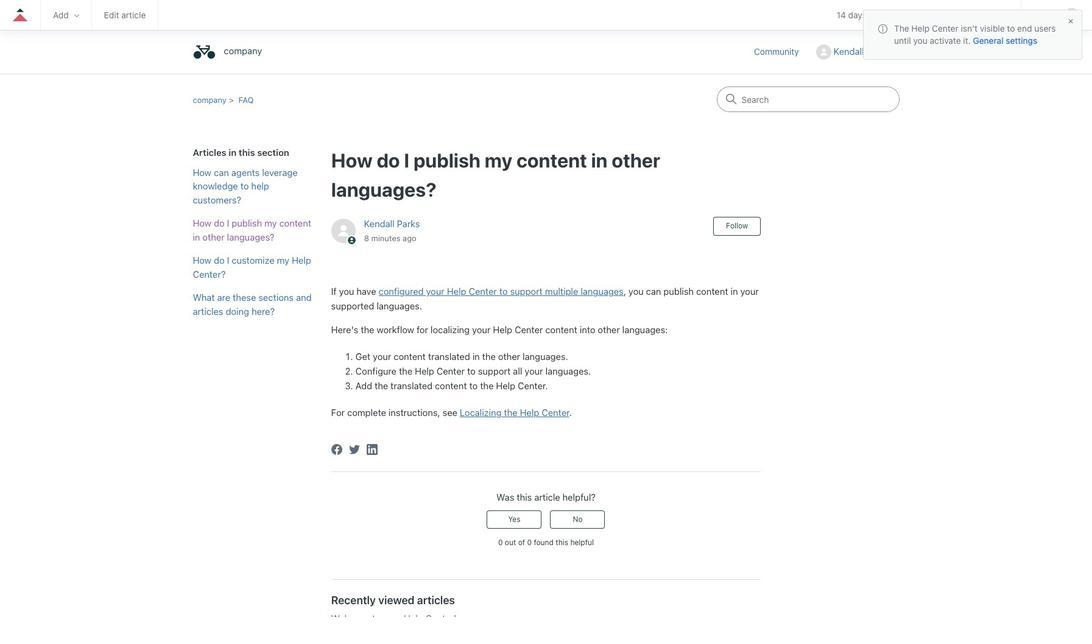 Task type: describe. For each thing, give the bounding box(es) containing it.
content inside how do i publish my content in other languages? link
[[279, 218, 311, 229]]

found
[[534, 538, 554, 547]]

community link
[[755, 45, 812, 58]]

localizing
[[460, 407, 502, 418]]

how for how do i customize my help center? link
[[193, 255, 212, 266]]

none search field inside how do i publish my content in other languages? main content
[[717, 87, 900, 112]]

edit
[[104, 10, 119, 20]]

navigation containing add
[[0, 0, 1093, 34]]

center?
[[193, 269, 226, 279]]

these
[[233, 292, 256, 303]]

, you can publish content in your supported languages.
[[331, 286, 759, 312]]

Search search field
[[718, 87, 899, 112]]

was
[[497, 492, 515, 503]]

it.
[[964, 35, 971, 46]]

yes
[[509, 515, 521, 524]]

the right configure
[[399, 366, 413, 377]]

here's
[[331, 325, 359, 336]]

0 vertical spatial do
[[377, 149, 400, 172]]

here's the workflow for localizing your help center content into other languages:
[[331, 325, 668, 336]]

other inside get your content translated in the other languages. configure the help center to support all your languages. add the translated content to the help center.
[[499, 351, 521, 362]]

0 horizontal spatial languages?
[[227, 231, 275, 242]]

kendall for kendall parks 8 minutes ago
[[364, 218, 395, 229]]

help down center.
[[520, 407, 540, 418]]

how do i publish my content in other languages? link
[[193, 216, 313, 244]]

1 company link from the top
[[193, 41, 268, 63]]

kendall parks link
[[364, 218, 420, 229]]

1 0 from the left
[[499, 538, 503, 547]]

you inside the help center isn't visible to end users until you activate it.
[[914, 35, 928, 46]]

was this article helpful? group
[[331, 505, 762, 535]]

to inside the help center isn't visible to end users until you activate it.
[[1008, 23, 1016, 34]]

14
[[837, 10, 847, 20]]

edit article link
[[104, 10, 146, 20]]

until
[[895, 35, 912, 46]]

no button
[[551, 511, 606, 529]]

in inside get your content translated in the other languages. configure the help center to support all your languages. add the translated content to the help center.
[[473, 351, 480, 362]]

0 vertical spatial my
[[485, 149, 513, 172]]

configured
[[379, 286, 424, 297]]

the down configure
[[375, 381, 388, 392]]

agents
[[232, 167, 260, 178]]

configure
[[356, 366, 397, 377]]

are
[[217, 292, 231, 303]]

2 company link from the top
[[193, 95, 227, 105]]

the right localizing
[[504, 407, 518, 418]]

my for how do i publish my content in other languages? link
[[265, 218, 277, 229]]

and
[[296, 292, 312, 303]]

1 vertical spatial translated
[[391, 381, 433, 392]]

minutes
[[372, 233, 401, 243]]

now
[[932, 10, 948, 20]]

guide admin
[[960, 10, 1009, 20]]

how do i publish my content in other languages? main content
[[0, 74, 1093, 617]]

buy
[[914, 10, 929, 20]]

1 horizontal spatial languages?
[[331, 178, 437, 201]]

do for how do i customize my help center? link
[[214, 255, 225, 266]]

share this page on facebook image
[[331, 445, 342, 456]]

localizing the help center link
[[460, 407, 570, 418]]

help
[[251, 180, 269, 191]]

.
[[570, 407, 572, 418]]

1 vertical spatial languages.
[[523, 351, 569, 362]]

languages. inside , you can publish content in your supported languages.
[[377, 301, 422, 312]]

articles
[[193, 147, 227, 158]]

how for how can agents leverage knowledge to help customers? 'link'
[[193, 167, 212, 178]]

instructions,
[[389, 407, 441, 418]]

user (kendall parks) is a team member image
[[347, 235, 357, 246]]

company inside how do i publish my content in other languages? main content
[[193, 95, 227, 105]]

workflow
[[377, 325, 415, 336]]

help down all
[[496, 381, 516, 392]]

center.
[[518, 381, 548, 392]]

visible
[[981, 23, 1006, 34]]

zendesk products image
[[1039, 11, 1048, 19]]

you for , you can publish content in your supported languages.
[[629, 286, 644, 297]]

get
[[356, 351, 371, 362]]

multiple
[[546, 286, 579, 297]]

how can agents leverage knowledge to help customers?
[[193, 167, 298, 205]]

customers?
[[193, 194, 241, 205]]

complete
[[348, 407, 386, 418]]

for
[[417, 325, 429, 336]]

add inside get your content translated in the other languages. configure the help center to support all your languages. add the translated content to the help center.
[[356, 381, 372, 392]]

what
[[193, 292, 215, 303]]

buy now link
[[914, 10, 948, 20]]

the down here's the workflow for localizing your help center content into other languages:
[[483, 351, 496, 362]]

add button
[[53, 10, 79, 20]]

guide
[[960, 10, 983, 20]]

for
[[331, 407, 345, 418]]

center inside get your content translated in the other languages. configure the help center to support all your languages. add the translated content to the help center.
[[437, 366, 465, 377]]

general settings link
[[974, 35, 1038, 46]]

help inside the help center isn't visible to end users until you activate it.
[[912, 23, 930, 34]]

0 horizontal spatial this
[[239, 147, 255, 158]]

recently
[[331, 594, 376, 607]]

for complete instructions, see localizing the help center .
[[331, 407, 572, 418]]

general
[[974, 35, 1004, 46]]

the
[[895, 23, 910, 34]]

follow
[[727, 222, 749, 231]]

see
[[443, 407, 458, 418]]

languages:
[[623, 325, 668, 336]]

2 0 from the left
[[528, 538, 532, 547]]

what are these sections and articles doing here? link
[[193, 291, 313, 318]]

left
[[870, 10, 882, 20]]

14 days left in trial. buy now
[[837, 10, 948, 20]]

faq link
[[239, 95, 254, 105]]

kendall parks
[[834, 46, 890, 57]]



Task type: locate. For each thing, give the bounding box(es) containing it.
in inside , you can publish content in your supported languages.
[[731, 286, 738, 297]]

how do i publish my content in other languages?
[[331, 149, 661, 201], [193, 218, 311, 242]]

2 vertical spatial publish
[[664, 286, 694, 297]]

kendall inside kendall parks 8 minutes ago
[[364, 218, 395, 229]]

center
[[933, 23, 959, 34], [469, 286, 497, 297], [515, 325, 543, 336], [437, 366, 465, 377], [542, 407, 570, 418]]

support inside get your content translated in the other languages. configure the help center to support all your languages. add the translated content to the help center.
[[478, 366, 511, 377]]

helpful
[[571, 538, 594, 547]]

this
[[239, 147, 255, 158], [517, 492, 532, 503], [556, 538, 569, 547]]

you for if you have configured your help center to support multiple languages
[[339, 286, 354, 297]]

if you have configured your help center to support multiple languages
[[331, 286, 624, 297]]

you right if
[[339, 286, 354, 297]]

kendall inside popup button
[[834, 46, 865, 57]]

the right the here's
[[361, 325, 375, 336]]

1 vertical spatial support
[[478, 366, 511, 377]]

navigation
[[0, 0, 1093, 34]]

,
[[624, 286, 627, 297]]

settings
[[1007, 35, 1038, 46]]

i inside the how do i customize my help center?
[[227, 255, 229, 266]]

1 vertical spatial publish
[[232, 218, 262, 229]]

1 vertical spatial add
[[356, 381, 372, 392]]

admin
[[985, 10, 1009, 20]]

your inside , you can publish content in your supported languages.
[[741, 286, 759, 297]]

company left faq
[[193, 95, 227, 105]]

parks up ago
[[397, 218, 420, 229]]

support left multiple
[[511, 286, 543, 297]]

publish inside , you can publish content in your supported languages.
[[664, 286, 694, 297]]

0 horizontal spatial add
[[53, 10, 69, 20]]

parks left until
[[867, 46, 890, 57]]

1 horizontal spatial 0
[[528, 538, 532, 547]]

languages
[[581, 286, 624, 297]]

0 vertical spatial company
[[224, 45, 262, 56]]

0 vertical spatial how do i publish my content in other languages?
[[331, 149, 661, 201]]

how inside how can agents leverage knowledge to help customers?
[[193, 167, 212, 178]]

here?
[[252, 306, 275, 317]]

do
[[377, 149, 400, 172], [214, 218, 225, 229], [214, 255, 225, 266]]

articles inside what are these sections and articles doing here?
[[193, 306, 223, 317]]

kendall for kendall parks
[[834, 46, 865, 57]]

add left 'edit'
[[53, 10, 69, 20]]

2 horizontal spatial this
[[556, 538, 569, 547]]

parks inside kendall parks 8 minutes ago
[[397, 218, 420, 229]]

all
[[513, 366, 523, 377]]

if
[[331, 286, 337, 297]]

1 vertical spatial languages?
[[227, 231, 275, 242]]

activate
[[931, 35, 962, 46]]

0 vertical spatial article
[[121, 10, 146, 20]]

articles in this section
[[193, 147, 289, 158]]

help up and
[[292, 255, 311, 266]]

i for how do i publish my content in other languages? link
[[227, 218, 229, 229]]

0 vertical spatial publish
[[414, 149, 481, 172]]

can inside , you can publish content in your supported languages.
[[647, 286, 662, 297]]

end
[[1018, 23, 1033, 34]]

company help center home page image
[[193, 41, 215, 63]]

2 vertical spatial languages.
[[546, 366, 591, 377]]

can inside how can agents leverage knowledge to help customers?
[[214, 167, 229, 178]]

viewed
[[379, 594, 415, 607]]

articles down what
[[193, 306, 223, 317]]

1 horizontal spatial you
[[629, 286, 644, 297]]

company right company help center home page image
[[224, 45, 262, 56]]

1 horizontal spatial publish
[[414, 149, 481, 172]]

1 horizontal spatial article
[[535, 492, 561, 503]]

the
[[361, 325, 375, 336], [483, 351, 496, 362], [399, 366, 413, 377], [375, 381, 388, 392], [480, 381, 494, 392], [504, 407, 518, 418]]

0 horizontal spatial parks
[[397, 218, 420, 229]]

publish inside how do i publish my content in other languages? link
[[232, 218, 262, 229]]

2 horizontal spatial publish
[[664, 286, 694, 297]]

article up was this article helpful? group
[[535, 492, 561, 503]]

what are these sections and articles doing here?
[[193, 292, 312, 317]]

article
[[121, 10, 146, 20], [535, 492, 561, 503]]

in inside navigation
[[885, 10, 892, 20]]

you inside , you can publish content in your supported languages.
[[629, 286, 644, 297]]

translated up instructions,
[[391, 381, 433, 392]]

2 horizontal spatial you
[[914, 35, 928, 46]]

into
[[580, 325, 596, 336]]

of
[[519, 538, 526, 547]]

help down configured your help center to support multiple languages link
[[493, 325, 513, 336]]

0 right 'of'
[[528, 538, 532, 547]]

my for how do i customize my help center? link
[[277, 255, 290, 266]]

was this article helpful?
[[497, 492, 596, 503]]

0 horizontal spatial can
[[214, 167, 229, 178]]

company link up faq
[[193, 41, 268, 63]]

0 horizontal spatial kendall
[[364, 218, 395, 229]]

isn't
[[962, 23, 978, 34]]

leverage
[[262, 167, 298, 178]]

1 vertical spatial company
[[193, 95, 227, 105]]

languages?
[[331, 178, 437, 201], [227, 231, 275, 242]]

community
[[755, 46, 800, 57]]

center inside the help center isn't visible to end users until you activate it.
[[933, 23, 959, 34]]

0 vertical spatial support
[[511, 286, 543, 297]]

1 vertical spatial i
[[227, 218, 229, 229]]

1 horizontal spatial add
[[356, 381, 372, 392]]

how for how do i publish my content in other languages? link
[[193, 218, 212, 229]]

articles
[[193, 306, 223, 317], [417, 594, 455, 607]]

recently viewed articles
[[331, 594, 455, 607]]

kendall parks button
[[817, 45, 900, 60]]

kendall parks 8 minutes ago
[[364, 218, 420, 243]]

i
[[404, 149, 410, 172], [227, 218, 229, 229], [227, 255, 229, 266]]

you right ,
[[629, 286, 644, 297]]

my inside the how do i customize my help center?
[[277, 255, 290, 266]]

0 horizontal spatial you
[[339, 286, 354, 297]]

trial.
[[894, 10, 911, 20]]

languages? up customize
[[227, 231, 275, 242]]

other
[[612, 149, 661, 172], [203, 231, 225, 242], [598, 325, 620, 336], [499, 351, 521, 362]]

help
[[912, 23, 930, 34], [292, 255, 311, 266], [447, 286, 467, 297], [493, 325, 513, 336], [415, 366, 435, 377], [496, 381, 516, 392], [520, 407, 540, 418]]

kendall up minutes
[[364, 218, 395, 229]]

1 horizontal spatial how do i publish my content in other languages?
[[331, 149, 661, 201]]

yes button
[[487, 511, 542, 529]]

1 horizontal spatial kendall
[[834, 46, 865, 57]]

help up localizing
[[447, 286, 467, 297]]

2 vertical spatial i
[[227, 255, 229, 266]]

1 vertical spatial my
[[265, 218, 277, 229]]

center down , you can publish content in your supported languages.
[[515, 325, 543, 336]]

1 horizontal spatial articles
[[417, 594, 455, 607]]

0 vertical spatial parks
[[867, 46, 890, 57]]

the up localizing
[[480, 381, 494, 392]]

section
[[257, 147, 289, 158]]

can
[[214, 167, 229, 178], [647, 286, 662, 297]]

content inside , you can publish content in your supported languages.
[[697, 286, 729, 297]]

0 vertical spatial kendall
[[834, 46, 865, 57]]

0 vertical spatial i
[[404, 149, 410, 172]]

days
[[849, 10, 867, 20]]

i for how do i customize my help center? link
[[227, 255, 229, 266]]

articles right viewed
[[417, 594, 455, 607]]

ago
[[403, 233, 417, 243]]

configured your help center to support multiple languages link
[[379, 286, 624, 297]]

1 vertical spatial parks
[[397, 218, 420, 229]]

parks inside popup button
[[867, 46, 890, 57]]

1 vertical spatial do
[[214, 218, 225, 229]]

translated down localizing
[[428, 351, 470, 362]]

edit article
[[104, 10, 146, 20]]

1 vertical spatial kendall
[[364, 218, 395, 229]]

None search field
[[717, 87, 900, 112]]

get your content translated in the other languages. configure the help center to support all your languages. add the translated content to the help center.
[[356, 351, 591, 392]]

guide admin link
[[960, 10, 1009, 20]]

knowledge
[[193, 180, 238, 191]]

you right until
[[914, 35, 928, 46]]

customize
[[232, 255, 275, 266]]

help down for
[[415, 366, 435, 377]]

do inside the how do i customize my help center?
[[214, 255, 225, 266]]

how can agents leverage knowledge to help customers? link
[[193, 165, 313, 207]]

localizing
[[431, 325, 470, 336]]

center up here's the workflow for localizing your help center content into other languages:
[[469, 286, 497, 297]]

help inside the how do i customize my help center?
[[292, 255, 311, 266]]

8
[[364, 233, 369, 243]]

center down center.
[[542, 407, 570, 418]]

0 out of 0 found this helpful
[[499, 538, 594, 547]]

2 vertical spatial do
[[214, 255, 225, 266]]

parks for kendall parks 8 minutes ago
[[397, 218, 420, 229]]

center down localizing
[[437, 366, 465, 377]]

article right 'edit'
[[121, 10, 146, 20]]

supported
[[331, 301, 374, 312]]

center up activate
[[933, 23, 959, 34]]

the help center isn't visible to end users until you activate it.
[[895, 23, 1057, 46]]

0 vertical spatial articles
[[193, 306, 223, 317]]

article inside how do i publish my content in other languages? main content
[[535, 492, 561, 503]]

help down buy
[[912, 23, 930, 34]]

0 horizontal spatial publish
[[232, 218, 262, 229]]

to inside how can agents leverage knowledge to help customers?
[[241, 180, 249, 191]]

publish
[[414, 149, 481, 172], [232, 218, 262, 229], [664, 286, 694, 297]]

out
[[505, 538, 516, 547]]

0 horizontal spatial how do i publish my content in other languages?
[[193, 218, 311, 242]]

general settings
[[974, 35, 1038, 46]]

can right ,
[[647, 286, 662, 297]]

translated
[[428, 351, 470, 362], [391, 381, 433, 392]]

0
[[499, 538, 503, 547], [528, 538, 532, 547]]

share this page on linkedin image
[[367, 445, 378, 456]]

0 vertical spatial this
[[239, 147, 255, 158]]

faq
[[239, 95, 254, 105]]

have
[[357, 286, 377, 297]]

0 horizontal spatial articles
[[193, 306, 223, 317]]

0 horizontal spatial 0
[[499, 538, 503, 547]]

can up knowledge
[[214, 167, 229, 178]]

1 vertical spatial articles
[[417, 594, 455, 607]]

do for how do i publish my content in other languages? link
[[214, 218, 225, 229]]

how do i customize my help center? link
[[193, 254, 313, 281]]

2 vertical spatial this
[[556, 538, 569, 547]]

company link
[[193, 41, 268, 63], [193, 95, 227, 105]]

1 vertical spatial how do i publish my content in other languages?
[[193, 218, 311, 242]]

add down configure
[[356, 381, 372, 392]]

1 vertical spatial can
[[647, 286, 662, 297]]

1 horizontal spatial this
[[517, 492, 532, 503]]

sections
[[259, 292, 294, 303]]

0 vertical spatial can
[[214, 167, 229, 178]]

doing
[[226, 306, 249, 317]]

share this page on x corp image
[[349, 445, 360, 456]]

users
[[1035, 23, 1057, 34]]

parks for kendall parks
[[867, 46, 890, 57]]

how inside the how do i customize my help center?
[[193, 255, 212, 266]]

0 vertical spatial languages?
[[331, 178, 437, 201]]

languages? up the kendall parks link
[[331, 178, 437, 201]]

0 vertical spatial add
[[53, 10, 69, 20]]

add inside navigation
[[53, 10, 69, 20]]

0 vertical spatial company link
[[193, 41, 268, 63]]

1 vertical spatial article
[[535, 492, 561, 503]]

1 vertical spatial company link
[[193, 95, 227, 105]]

0 vertical spatial languages.
[[377, 301, 422, 312]]

2 vertical spatial my
[[277, 255, 290, 266]]

1 vertical spatial this
[[517, 492, 532, 503]]

0 horizontal spatial article
[[121, 10, 146, 20]]

this right found
[[556, 538, 569, 547]]

how
[[331, 149, 373, 172], [193, 167, 212, 178], [193, 218, 212, 229], [193, 255, 212, 266]]

company link left faq
[[193, 95, 227, 105]]

how do i customize my help center?
[[193, 255, 311, 279]]

kendall down 14
[[834, 46, 865, 57]]

no
[[573, 515, 583, 524]]

this up the agents
[[239, 147, 255, 158]]

1 horizontal spatial can
[[647, 286, 662, 297]]

0 left out
[[499, 538, 503, 547]]

0 vertical spatial translated
[[428, 351, 470, 362]]

in
[[885, 10, 892, 20], [229, 147, 237, 158], [592, 149, 608, 172], [193, 231, 200, 242], [731, 286, 738, 297], [473, 351, 480, 362]]

this right was
[[517, 492, 532, 503]]

1 horizontal spatial parks
[[867, 46, 890, 57]]

support left all
[[478, 366, 511, 377]]

your
[[426, 286, 445, 297], [741, 286, 759, 297], [472, 325, 491, 336], [373, 351, 392, 362], [525, 366, 543, 377]]



Task type: vqa. For each thing, say whether or not it's contained in the screenshot.
How do I publish my content in other languages?
yes



